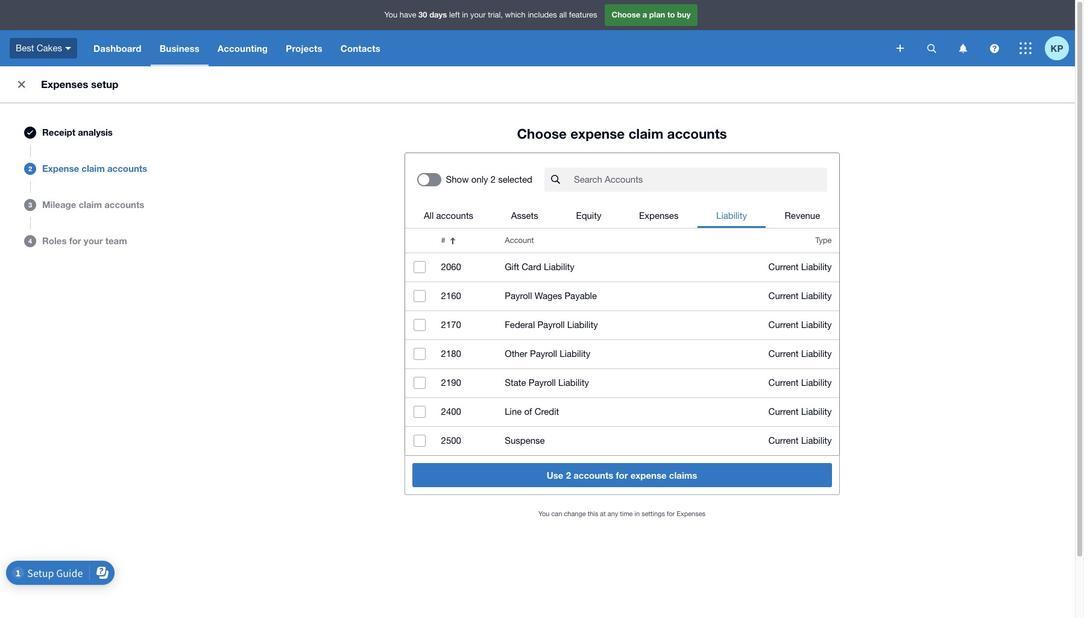 Task type: describe. For each thing, give the bounding box(es) containing it.
group inside choose expense claim accounts "tab list"
[[405, 204, 839, 228]]

assets button
[[493, 204, 557, 228]]

plan
[[650, 10, 666, 19]]

revenue button
[[766, 204, 839, 228]]

accounting
[[218, 43, 268, 54]]

have
[[400, 10, 417, 19]]

2170
[[441, 320, 461, 330]]

all
[[559, 10, 567, 19]]

equity button
[[557, 204, 621, 228]]

claims
[[669, 470, 698, 481]]

all accounts button
[[405, 204, 493, 228]]

left
[[449, 10, 460, 19]]

kp
[[1051, 43, 1064, 53]]

days
[[430, 10, 447, 19]]

selected
[[498, 174, 533, 185]]

payable
[[565, 291, 597, 301]]

at
[[600, 510, 606, 518]]

account button
[[498, 229, 696, 253]]

contacts
[[341, 43, 381, 54]]

current for line of credit
[[769, 407, 799, 417]]

which
[[505, 10, 526, 19]]

roles for your team
[[42, 235, 127, 246]]

credit
[[535, 407, 559, 417]]

expense claim accounts
[[42, 163, 147, 174]]

contacts button
[[332, 30, 390, 66]]

current for other payroll liability
[[769, 349, 799, 359]]

analysis
[[78, 127, 113, 138]]

line of credit
[[505, 407, 559, 417]]

payroll for state
[[529, 378, 556, 388]]

can
[[552, 510, 562, 518]]

you have 30 days left in your trial, which includes all features
[[385, 10, 597, 19]]

choose for choose a plan to buy
[[612, 10, 641, 19]]

2160
[[441, 291, 461, 301]]

0 horizontal spatial svg image
[[927, 44, 936, 53]]

2 horizontal spatial for
[[667, 510, 675, 518]]

expenses button
[[621, 204, 698, 228]]

1 horizontal spatial svg image
[[959, 44, 967, 53]]

show only 2 selected
[[446, 174, 533, 185]]

choose expense claim accounts
[[517, 125, 727, 142]]

type
[[816, 236, 832, 245]]

time
[[620, 510, 633, 518]]

other
[[505, 349, 528, 359]]

complete image
[[27, 130, 33, 135]]

accounts inside all accounts button
[[436, 211, 474, 221]]

includes
[[528, 10, 557, 19]]

0 horizontal spatial for
[[69, 235, 81, 246]]

projects button
[[277, 30, 332, 66]]

trial,
[[488, 10, 503, 19]]

revenue
[[785, 211, 820, 221]]

cakes
[[37, 43, 62, 53]]

2 vertical spatial expenses
[[677, 510, 706, 518]]

1 horizontal spatial for
[[616, 470, 628, 481]]

expenses for expenses
[[639, 211, 679, 221]]

2180
[[441, 349, 461, 359]]

Search Accounts field
[[573, 168, 827, 191]]

state payroll liability
[[505, 378, 589, 388]]

2500
[[441, 436, 461, 446]]

use
[[547, 470, 564, 481]]

account
[[505, 236, 534, 245]]

best
[[16, 43, 34, 53]]

1 horizontal spatial svg image
[[897, 45, 904, 52]]

mileage claim accounts
[[42, 199, 144, 210]]

a
[[643, 10, 647, 19]]

choose for choose expense claim accounts
[[517, 125, 567, 142]]

federal
[[505, 320, 535, 330]]

close image
[[10, 72, 34, 97]]

dashboard
[[93, 43, 142, 54]]

expense
[[42, 163, 79, 174]]

1 vertical spatial 2
[[491, 174, 496, 185]]

to
[[668, 10, 675, 19]]

liability inside the liability button
[[717, 211, 747, 221]]

current for suspense
[[769, 436, 799, 446]]

2 horizontal spatial 2
[[566, 470, 571, 481]]

suspense
[[505, 436, 545, 446]]

your inside choose expense claim accounts "tab list"
[[84, 235, 103, 246]]

line
[[505, 407, 522, 417]]

federal payroll liability
[[505, 320, 598, 330]]

dashboard link
[[84, 30, 151, 66]]

current for state payroll liability
[[769, 378, 799, 388]]

gift card liability
[[505, 262, 575, 272]]

# button
[[434, 229, 498, 253]]

2060
[[441, 262, 461, 272]]

all
[[424, 211, 434, 221]]

you for 30
[[385, 10, 398, 19]]

2 horizontal spatial svg image
[[990, 44, 999, 53]]

current liability for payroll wages payable
[[769, 291, 832, 301]]

expenses setup
[[41, 78, 119, 90]]

2400
[[441, 407, 461, 417]]



Task type: locate. For each thing, give the bounding box(es) containing it.
for up you can change this at any time in settings for expenses
[[616, 470, 628, 481]]

svg image
[[1020, 42, 1032, 54], [927, 44, 936, 53], [959, 44, 967, 53]]

1 vertical spatial in
[[635, 510, 640, 518]]

accounts for mileage claim accounts
[[104, 199, 144, 210]]

expenses right settings
[[677, 510, 706, 518]]

1 current from the top
[[769, 262, 799, 272]]

projects
[[286, 43, 323, 54]]

group
[[405, 204, 839, 228]]

1 vertical spatial expense
[[631, 470, 667, 481]]

3 current liability from the top
[[769, 320, 832, 330]]

choose left a
[[612, 10, 641, 19]]

0 horizontal spatial you
[[385, 10, 398, 19]]

current for federal payroll liability
[[769, 320, 799, 330]]

in inside choose expense claim accounts "tab list"
[[635, 510, 640, 518]]

choose inside banner
[[612, 10, 641, 19]]

in
[[462, 10, 468, 19], [635, 510, 640, 518]]

current for gift card liability
[[769, 262, 799, 272]]

1 horizontal spatial choose
[[612, 10, 641, 19]]

7 current liability from the top
[[769, 436, 832, 446]]

0 vertical spatial for
[[69, 235, 81, 246]]

current liability
[[769, 262, 832, 272], [769, 291, 832, 301], [769, 320, 832, 330], [769, 349, 832, 359], [769, 378, 832, 388], [769, 407, 832, 417], [769, 436, 832, 446]]

expenses down search accounts field
[[639, 211, 679, 221]]

6 current liability from the top
[[769, 407, 832, 417]]

current liability for state payroll liability
[[769, 378, 832, 388]]

choose a plan to buy
[[612, 10, 691, 19]]

best cakes button
[[0, 30, 84, 66]]

0 vertical spatial 2
[[28, 164, 32, 172]]

5 current from the top
[[769, 378, 799, 388]]

in inside the you have 30 days left in your trial, which includes all features
[[462, 10, 468, 19]]

0 horizontal spatial svg image
[[65, 47, 71, 50]]

1 vertical spatial claim
[[82, 163, 105, 174]]

your inside the you have 30 days left in your trial, which includes all features
[[471, 10, 486, 19]]

payroll for federal
[[538, 320, 565, 330]]

svg image
[[990, 44, 999, 53], [897, 45, 904, 52], [65, 47, 71, 50]]

accounts down analysis
[[107, 163, 147, 174]]

accounting button
[[209, 30, 277, 66]]

you
[[385, 10, 398, 19], [539, 510, 550, 518]]

setup
[[91, 78, 119, 90]]

receipt analysis button
[[12, 115, 163, 151]]

accounts up search accounts field
[[667, 125, 727, 142]]

claim for expense claim accounts
[[82, 163, 105, 174]]

in right left
[[462, 10, 468, 19]]

0 vertical spatial you
[[385, 10, 398, 19]]

show
[[446, 174, 469, 185]]

receipt analysis
[[42, 127, 113, 138]]

in right time
[[635, 510, 640, 518]]

settings
[[642, 510, 665, 518]]

current liability for line of credit
[[769, 407, 832, 417]]

banner containing kp
[[0, 0, 1076, 66]]

only
[[472, 174, 488, 185]]

0 vertical spatial expenses
[[41, 78, 88, 90]]

roles
[[42, 235, 67, 246]]

0 horizontal spatial your
[[84, 235, 103, 246]]

30
[[419, 10, 427, 19]]

payroll right 'state'
[[529, 378, 556, 388]]

2 current liability from the top
[[769, 291, 832, 301]]

wages
[[535, 291, 562, 301]]

2 vertical spatial claim
[[79, 199, 102, 210]]

2 vertical spatial for
[[667, 510, 675, 518]]

gift
[[505, 262, 519, 272]]

current
[[769, 262, 799, 272], [769, 291, 799, 301], [769, 320, 799, 330], [769, 349, 799, 359], [769, 378, 799, 388], [769, 407, 799, 417], [769, 436, 799, 446]]

1 vertical spatial for
[[616, 470, 628, 481]]

current for payroll wages payable
[[769, 291, 799, 301]]

of
[[524, 407, 532, 417]]

current liability for gift card liability
[[769, 262, 832, 272]]

assets
[[511, 211, 539, 221]]

0 vertical spatial your
[[471, 10, 486, 19]]

receipt
[[42, 127, 75, 138]]

payroll up federal
[[505, 291, 532, 301]]

group containing all accounts
[[405, 204, 839, 228]]

for right settings
[[667, 510, 675, 518]]

payroll for other
[[530, 349, 557, 359]]

0 vertical spatial claim
[[629, 125, 664, 142]]

3 current from the top
[[769, 320, 799, 330]]

current liability for suspense
[[769, 436, 832, 446]]

liability button
[[698, 204, 766, 228]]

0 vertical spatial choose
[[612, 10, 641, 19]]

1 vertical spatial choose
[[517, 125, 567, 142]]

accounts up team
[[104, 199, 144, 210]]

change
[[564, 510, 586, 518]]

7 current from the top
[[769, 436, 799, 446]]

choose
[[612, 10, 641, 19], [517, 125, 567, 142]]

payroll down payroll wages payable
[[538, 320, 565, 330]]

2
[[28, 164, 32, 172], [491, 174, 496, 185], [566, 470, 571, 481]]

all accounts
[[424, 211, 474, 221]]

2 left expense
[[28, 164, 32, 172]]

2 vertical spatial 2
[[566, 470, 571, 481]]

payroll wages payable
[[505, 291, 597, 301]]

mileage
[[42, 199, 76, 210]]

0 horizontal spatial 2
[[28, 164, 32, 172]]

card
[[522, 262, 542, 272]]

use 2 accounts for expense claims
[[547, 470, 698, 481]]

choose expense claim accounts tab list
[[12, 115, 1063, 521]]

0 vertical spatial expense
[[571, 125, 625, 142]]

4 current from the top
[[769, 349, 799, 359]]

your left team
[[84, 235, 103, 246]]

this
[[588, 510, 599, 518]]

expenses for expenses setup
[[41, 78, 88, 90]]

current liability for other payroll liability
[[769, 349, 832, 359]]

#
[[441, 236, 446, 245]]

svg image inside best cakes popup button
[[65, 47, 71, 50]]

you inside choose expense claim accounts "tab list"
[[539, 510, 550, 518]]

expenses inside button
[[639, 211, 679, 221]]

accounts right use
[[574, 470, 614, 481]]

0 vertical spatial in
[[462, 10, 468, 19]]

team
[[105, 235, 127, 246]]

6 current from the top
[[769, 407, 799, 417]]

current liability for federal payroll liability
[[769, 320, 832, 330]]

1 horizontal spatial in
[[635, 510, 640, 518]]

any
[[608, 510, 618, 518]]

claim for mileage claim accounts
[[79, 199, 102, 210]]

0 horizontal spatial in
[[462, 10, 468, 19]]

expenses
[[41, 78, 88, 90], [639, 211, 679, 221], [677, 510, 706, 518]]

accounts right all
[[436, 211, 474, 221]]

business button
[[151, 30, 209, 66]]

for right roles
[[69, 235, 81, 246]]

1 horizontal spatial expense
[[631, 470, 667, 481]]

0 horizontal spatial expense
[[571, 125, 625, 142]]

liability
[[717, 211, 747, 221], [544, 262, 575, 272], [801, 262, 832, 272], [801, 291, 832, 301], [568, 320, 598, 330], [801, 320, 832, 330], [560, 349, 591, 359], [801, 349, 832, 359], [559, 378, 589, 388], [801, 378, 832, 388], [801, 407, 832, 417], [801, 436, 832, 446]]

1 horizontal spatial 2
[[491, 174, 496, 185]]

1 vertical spatial expenses
[[639, 211, 679, 221]]

1 vertical spatial you
[[539, 510, 550, 518]]

4
[[28, 237, 32, 245]]

5 current liability from the top
[[769, 378, 832, 388]]

kp button
[[1045, 30, 1076, 66]]

you can change this at any time in settings for expenses
[[539, 510, 706, 518]]

2190
[[441, 378, 461, 388]]

3
[[28, 201, 32, 208]]

payroll
[[505, 291, 532, 301], [538, 320, 565, 330], [530, 349, 557, 359], [529, 378, 556, 388]]

accounts for expense claim accounts
[[107, 163, 147, 174]]

accounts
[[667, 125, 727, 142], [107, 163, 147, 174], [104, 199, 144, 210], [436, 211, 474, 221], [574, 470, 614, 481]]

choose up selected
[[517, 125, 567, 142]]

choose inside "tab list"
[[517, 125, 567, 142]]

your left trial,
[[471, 10, 486, 19]]

your
[[471, 10, 486, 19], [84, 235, 103, 246]]

equity
[[576, 211, 602, 221]]

banner
[[0, 0, 1076, 66]]

other payroll liability
[[505, 349, 591, 359]]

claim
[[629, 125, 664, 142], [82, 163, 105, 174], [79, 199, 102, 210]]

business
[[160, 43, 200, 54]]

2 horizontal spatial svg image
[[1020, 42, 1032, 54]]

best cakes
[[16, 43, 62, 53]]

2 current from the top
[[769, 291, 799, 301]]

2 right "only"
[[491, 174, 496, 185]]

features
[[569, 10, 597, 19]]

you left have
[[385, 10, 398, 19]]

type button
[[696, 229, 849, 253]]

expenses down cakes
[[41, 78, 88, 90]]

you for change
[[539, 510, 550, 518]]

2 right use
[[566, 470, 571, 481]]

expense
[[571, 125, 625, 142], [631, 470, 667, 481]]

4 current liability from the top
[[769, 349, 832, 359]]

for
[[69, 235, 81, 246], [616, 470, 628, 481], [667, 510, 675, 518]]

1 horizontal spatial your
[[471, 10, 486, 19]]

1 horizontal spatial you
[[539, 510, 550, 518]]

0 horizontal spatial choose
[[517, 125, 567, 142]]

accounts for use 2 accounts for expense claims
[[574, 470, 614, 481]]

state
[[505, 378, 526, 388]]

you left "can"
[[539, 510, 550, 518]]

you inside the you have 30 days left in your trial, which includes all features
[[385, 10, 398, 19]]

1 current liability from the top
[[769, 262, 832, 272]]

payroll right other
[[530, 349, 557, 359]]

1 vertical spatial your
[[84, 235, 103, 246]]



Task type: vqa. For each thing, say whether or not it's contained in the screenshot.


